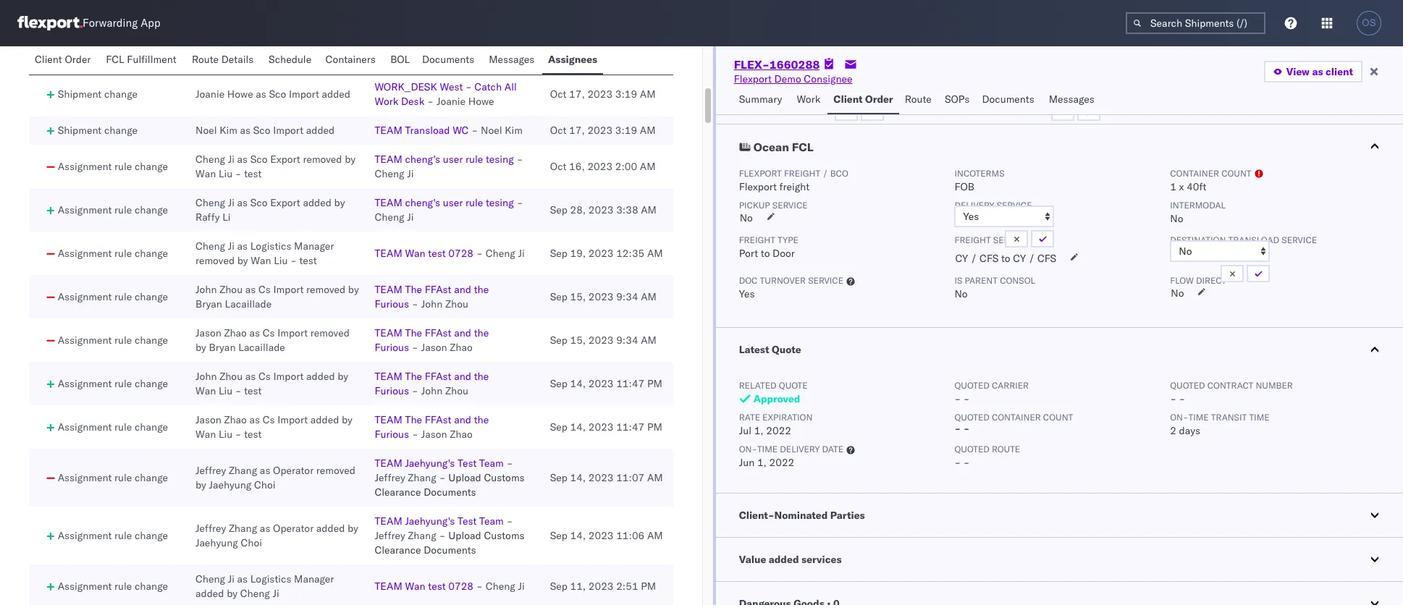 Task type: locate. For each thing, give the bounding box(es) containing it.
9:34
[[616, 290, 638, 303], [616, 334, 638, 347]]

1 vertical spatial desk
[[401, 95, 425, 108]]

3 shipment from the top
[[58, 124, 102, 137]]

1 - john zhou from the top
[[412, 298, 469, 311]]

11:06
[[616, 529, 645, 542]]

route for route details
[[192, 53, 219, 66]]

removed inside cheng ji as logistics manager removed by wan liu - test
[[196, 254, 235, 267]]

by for cheng ji as sco export removed by wan liu - test
[[345, 153, 356, 166]]

sep for cheng ji as logistics manager added by cheng ji
[[550, 580, 568, 593]]

0 vertical spatial count
[[1222, 168, 1252, 179]]

1 vertical spatial documents button
[[977, 86, 1043, 114]]

1 vertical spatial customs
[[484, 529, 525, 542]]

kim down joanie howe as sco import added
[[220, 124, 237, 137]]

1 vertical spatial flexport
[[739, 168, 782, 179]]

freight up port
[[739, 235, 776, 246]]

bryan inside john zhou as cs import removed by bryan lacaillade
[[196, 298, 222, 311]]

as up schedule
[[267, 37, 278, 50]]

0 vertical spatial pezza
[[239, 37, 265, 50]]

1 west from the top
[[440, 37, 463, 50]]

cs inside john zhou as cs import removed by bryan lacaillade
[[259, 283, 271, 296]]

sep for john zhou as cs import added by wan liu - test
[[550, 377, 568, 390]]

2 export from the top
[[270, 196, 300, 209]]

2 oct from the top
[[550, 88, 567, 101]]

15, for john zhou
[[570, 290, 586, 303]]

3 14, from the top
[[570, 471, 586, 485]]

as inside cheng ji as logistics manager added by cheng ji
[[237, 573, 248, 586]]

change for jeffrey zhang as operator removed by jaehyung choi
[[135, 471, 168, 485]]

logistics up schedule
[[281, 37, 322, 50]]

oct 17, 2023 3:19 am for - nicholas pezza
[[550, 44, 656, 57]]

0 vertical spatial desk
[[401, 51, 425, 64]]

view
[[1287, 65, 1310, 78]]

2 catch from the top
[[475, 80, 502, 93]]

removed inside cheng ji as sco export removed by wan liu - test
[[303, 153, 342, 166]]

4 assignment from the top
[[58, 290, 112, 303]]

8 sep from the top
[[550, 529, 568, 542]]

3 and from the top
[[454, 370, 471, 383]]

1 vertical spatial operator
[[273, 522, 314, 535]]

2 - john zhou from the top
[[412, 385, 469, 398]]

on- inside on-time transit time 2 days
[[1171, 412, 1189, 423]]

1 clearance from the top
[[375, 486, 421, 499]]

1 vertical spatial bryan
[[209, 341, 236, 354]]

cs down cheng ji as logistics manager removed by wan liu - test
[[259, 283, 271, 296]]

forwarding
[[83, 16, 138, 30]]

as down jason zhao as cs import removed by bryan lacaillade
[[245, 370, 256, 383]]

2 vertical spatial shipment change
[[58, 124, 138, 137]]

as up noel kim as sco import added
[[256, 88, 266, 101]]

added inside jason zhao as cs import added by wan liu - test
[[311, 414, 339, 427]]

0 horizontal spatial fcl
[[106, 53, 124, 66]]

time right transit on the bottom
[[1250, 412, 1270, 423]]

1 vertical spatial cheng's
[[405, 196, 440, 209]]

0 vertical spatial 1,
[[754, 424, 764, 437]]

jaehyung inside jeffrey zhang as operator removed by jaehyung choi
[[209, 479, 252, 492]]

furious for john zhou as cs import added by wan liu - test
[[375, 385, 409, 398]]

0 vertical spatial export
[[270, 153, 300, 166]]

0 vertical spatial clearance
[[375, 486, 421, 499]]

by inside cheng ji as sco export added by raffy li
[[334, 196, 345, 209]]

transit
[[1212, 412, 1247, 423]]

0 vertical spatial operator
[[273, 464, 314, 477]]

no down "intermodal" at the right of the page
[[1171, 212, 1184, 225]]

west up - joanie howe
[[440, 80, 463, 93]]

19,
[[570, 247, 586, 260]]

1 vertical spatial upload customs clearance documents
[[375, 529, 525, 557]]

parent
[[965, 275, 998, 286]]

ocean fcl button
[[716, 125, 1404, 168]]

messages up ocean fcl button
[[1049, 93, 1095, 106]]

jason
[[196, 327, 222, 340], [421, 341, 447, 354], [196, 414, 222, 427], [421, 428, 447, 441]]

client order button down consignee
[[828, 86, 899, 114]]

kim right the wc
[[505, 124, 523, 137]]

1 shipment from the top
[[58, 44, 102, 57]]

to right port
[[761, 247, 770, 260]]

1 jaehyung's from the top
[[405, 457, 455, 470]]

on-
[[1171, 412, 1189, 423], [739, 444, 757, 455]]

2023 for noel kim as sco import added
[[588, 124, 613, 137]]

manager
[[196, 51, 236, 64], [294, 240, 334, 253], [294, 573, 334, 586]]

as down cheng ji as logistics manager removed by wan liu - test
[[245, 283, 256, 296]]

order
[[65, 53, 91, 66], [866, 93, 893, 106]]

liu for john zhou as cs import added by wan liu - test
[[219, 385, 233, 398]]

0 vertical spatial route
[[192, 53, 219, 66]]

catch up - joanie howe
[[475, 80, 502, 93]]

manager inside cheng ji as logistics manager removed by wan liu - test
[[294, 240, 334, 253]]

ocean
[[754, 140, 789, 154]]

route for route
[[905, 93, 932, 106]]

no inside is parent consol no
[[955, 288, 968, 301]]

1 sep from the top
[[550, 204, 568, 217]]

quoted for quoted carrier - -
[[955, 380, 990, 391]]

test inside cheng ji as sco export removed by wan liu - test
[[244, 167, 262, 180]]

0 vertical spatial 17,
[[569, 44, 585, 57]]

1 vertical spatial oct 17, 2023 3:19 am
[[550, 88, 656, 101]]

0 horizontal spatial documents button
[[416, 46, 483, 75]]

joanie
[[196, 88, 225, 101], [437, 95, 466, 108]]

liu inside jason zhao as cs import added by wan liu - test
[[219, 428, 233, 441]]

4 14, from the top
[[570, 529, 586, 542]]

1 assignment rule change from the top
[[58, 160, 168, 173]]

no
[[740, 211, 753, 225], [1171, 212, 1184, 225], [1171, 287, 1184, 300], [955, 288, 968, 301]]

cheng inside cheng ji as sco export added by raffy li
[[196, 196, 225, 209]]

1 horizontal spatial order
[[866, 93, 893, 106]]

zhou
[[220, 283, 243, 296], [445, 298, 469, 311], [220, 370, 243, 383], [445, 385, 469, 398]]

yes
[[739, 288, 755, 301]]

ji inside cheng ji as sco export removed by wan liu - test
[[228, 153, 235, 166]]

1 vertical spatial client order
[[834, 93, 893, 106]]

cs inside jason zhao as cs import added by wan liu - test
[[263, 414, 275, 427]]

as inside john zhou as cs import removed by bryan lacaillade
[[245, 283, 256, 296]]

/ left 'bco'
[[823, 168, 828, 179]]

all down - nicholas pezza
[[505, 80, 517, 93]]

jaehyung inside jeffrey zhang as operator added by jaehyung choi
[[196, 537, 238, 550]]

5 team from the top
[[375, 283, 403, 296]]

jun
[[739, 456, 755, 469]]

sco inside cheng ji as sco export removed by wan liu - test
[[250, 153, 268, 166]]

10 assignment rule change from the top
[[58, 580, 168, 593]]

import down cheng ji as logistics manager removed by wan liu - test
[[273, 283, 304, 296]]

1 vertical spatial team jaehyung's test team - jeffrey zhang -
[[375, 515, 513, 542]]

sep for cheng ji as logistics manager removed by wan liu - test
[[550, 247, 568, 260]]

assignment rule change for jason zhao as cs import removed by bryan lacaillade
[[58, 334, 168, 347]]

sco down schedule button
[[269, 88, 286, 101]]

2 3:19 from the top
[[615, 88, 637, 101]]

4 furious from the top
[[375, 428, 409, 441]]

noel kim as sco import added
[[196, 124, 335, 137]]

import down jason zhao as cs import removed by bryan lacaillade
[[273, 370, 304, 383]]

as for john zhou as cs import added by wan liu - test
[[245, 370, 256, 383]]

1 horizontal spatial documents button
[[977, 86, 1043, 114]]

import down the john zhou as cs import added by wan liu - test
[[278, 414, 308, 427]]

jul
[[739, 424, 752, 437]]

summary button
[[733, 86, 791, 114]]

jaehyung up cheng ji as logistics manager added by cheng ji
[[196, 537, 238, 550]]

liu up john zhou as cs import removed by bryan lacaillade
[[274, 254, 288, 267]]

3 sep from the top
[[550, 290, 568, 303]]

3:19 for joanie howe
[[615, 88, 637, 101]]

lacaillade inside jason zhao as cs import removed by bryan lacaillade
[[238, 341, 285, 354]]

pm for - jason zhao
[[647, 421, 663, 434]]

desk for - joanie howe
[[401, 95, 425, 108]]

rule for jason zhao as cs import removed by bryan lacaillade
[[114, 334, 132, 347]]

import down schedule button
[[289, 88, 319, 101]]

liu for jason zhao as cs import added by wan liu - test
[[219, 428, 233, 441]]

0 horizontal spatial to
[[761, 247, 770, 260]]

3 17, from the top
[[569, 124, 585, 137]]

manager right fulfillment
[[196, 51, 236, 64]]

2 team from the top
[[479, 515, 504, 528]]

kim
[[220, 124, 237, 137], [505, 124, 523, 137]]

1 cfs from the left
[[980, 252, 999, 265]]

2022 down the expiration
[[766, 424, 792, 437]]

by for jason zhao as cs import removed by bryan lacaillade
[[196, 341, 206, 354]]

door
[[773, 247, 795, 260]]

west - catch all work desk for nicholas pezza
[[375, 37, 517, 64]]

choi inside jeffrey zhang as operator added by jaehyung choi
[[241, 537, 262, 550]]

1 the from the top
[[405, 283, 422, 296]]

import for noel kim as sco import added
[[273, 124, 304, 137]]

clearance for jeffrey zhang as operator added by jaehyung choi
[[375, 544, 421, 557]]

noel right the wc
[[481, 124, 502, 137]]

intermodal no
[[1171, 200, 1226, 225]]

zhao inside jason zhao as cs import added by wan liu - test
[[224, 414, 247, 427]]

jaehyung
[[209, 479, 252, 492], [196, 537, 238, 550]]

4 the from the top
[[405, 414, 422, 427]]

2 sep 15, 2023 9:34 am from the top
[[550, 334, 657, 347]]

all up - nicholas pezza
[[505, 37, 517, 50]]

3 ffast from the top
[[425, 370, 452, 383]]

1, inside quoted contract number - - rate expiration jul 1, 2022
[[754, 424, 764, 437]]

0 vertical spatial west
[[440, 37, 463, 50]]

liu inside cheng ji as logistics manager removed by wan liu - test
[[274, 254, 288, 267]]

user for oct 16, 2023 2:00 am
[[443, 153, 463, 166]]

freight
[[784, 168, 821, 179], [780, 180, 810, 193]]

6 sep from the top
[[550, 421, 568, 434]]

catch up - nicholas pezza
[[475, 37, 502, 50]]

as for cheng ji as sco export removed by wan liu - test
[[237, 153, 248, 166]]

1 vertical spatial messages button
[[1043, 86, 1103, 114]]

3:19 for noel kim
[[615, 124, 637, 137]]

west - catch all work desk up team transload wc - noel kim
[[375, 80, 517, 108]]

0 vertical spatial team
[[479, 457, 504, 470]]

choi up jeffrey zhang as operator added by jaehyung choi
[[254, 479, 276, 492]]

to for door
[[761, 247, 770, 260]]

2022 down 'on-time delivery date'
[[770, 456, 795, 469]]

1 vertical spatial on-
[[739, 444, 757, 455]]

removed for jason zhao as cs import removed by bryan lacaillade
[[311, 327, 350, 340]]

1 - jason zhao from the top
[[412, 341, 473, 354]]

11:47
[[616, 377, 645, 390], [616, 421, 645, 434]]

0 vertical spatial upload
[[449, 471, 481, 485]]

9 sep from the top
[[550, 580, 568, 593]]

4 and from the top
[[454, 414, 471, 427]]

export inside cheng ji as sco export added by raffy li
[[270, 196, 300, 209]]

quoted left route
[[955, 444, 990, 455]]

2 assignment from the top
[[58, 204, 112, 217]]

as down the john zhou as cs import added by wan liu - test
[[250, 414, 260, 427]]

export
[[270, 153, 300, 166], [270, 196, 300, 209]]

import inside john zhou as cs import removed by bryan lacaillade
[[273, 283, 304, 296]]

clearance
[[375, 486, 421, 499], [375, 544, 421, 557]]

2 upload customs clearance documents from the top
[[375, 529, 525, 557]]

2 17, from the top
[[569, 88, 585, 101]]

west - catch all work desk for joanie howe
[[375, 80, 517, 108]]

0 vertical spatial oct 17, 2023 3:19 am
[[550, 44, 656, 57]]

1 cheng's from the top
[[405, 153, 440, 166]]

cs down jason zhao as cs import removed by bryan lacaillade
[[259, 370, 271, 383]]

lacaillade up the john zhou as cs import added by wan liu - test
[[238, 341, 285, 354]]

2 14, from the top
[[570, 421, 586, 434]]

test inside cheng ji as logistics manager removed by wan liu - test
[[299, 254, 317, 267]]

test
[[244, 167, 262, 180], [428, 247, 446, 260], [299, 254, 317, 267], [244, 385, 262, 398], [244, 428, 262, 441], [428, 580, 446, 593]]

service right transload at the top
[[1282, 235, 1317, 246]]

6 assignment rule change from the top
[[58, 377, 168, 390]]

messages button up ocean fcl button
[[1043, 86, 1103, 114]]

2 - jason zhao from the top
[[412, 428, 473, 441]]

1 vertical spatial logistics
[[250, 240, 291, 253]]

1 vertical spatial 0728
[[449, 580, 474, 593]]

1 vertical spatial clearance
[[375, 544, 421, 557]]

flexport down the ocean
[[739, 168, 782, 179]]

assignment for cheng ji as logistics manager added by cheng ji
[[58, 580, 112, 593]]

1 sep 14, 2023 11:47 pm from the top
[[550, 377, 663, 390]]

added for cheng ji as logistics manager added by cheng ji
[[196, 587, 224, 600]]

by inside cheng ji as logistics manager removed by wan liu - test
[[237, 254, 248, 267]]

cheng inside cheng ji as logistics manager removed by wan liu - test
[[196, 240, 225, 253]]

5 assignment rule change from the top
[[58, 334, 168, 347]]

0 vertical spatial nicholas
[[196, 37, 236, 50]]

1 vertical spatial order
[[866, 93, 893, 106]]

as inside jeffrey zhang as operator removed by jaehyung choi
[[260, 464, 270, 477]]

7 assignment rule change from the top
[[58, 421, 168, 434]]

1 horizontal spatial client
[[834, 93, 863, 106]]

import down john zhou as cs import removed by bryan lacaillade
[[278, 327, 308, 340]]

17,
[[569, 44, 585, 57], [569, 88, 585, 101], [569, 124, 585, 137]]

2 9:34 from the top
[[616, 334, 638, 347]]

as inside jason zhao as cs import removed by bryan lacaillade
[[250, 327, 260, 340]]

15, for jason zhao
[[570, 334, 586, 347]]

team for sep 14, 2023 11:07 am
[[479, 457, 504, 470]]

zhang
[[229, 464, 257, 477], [408, 471, 436, 485], [229, 522, 257, 535], [408, 529, 436, 542]]

lacaillade inside john zhou as cs import removed by bryan lacaillade
[[225, 298, 272, 311]]

0 vertical spatial team cheng's user rule tesing - cheng ji
[[375, 153, 523, 180]]

export down cheng ji as sco export removed by wan liu - test
[[270, 196, 300, 209]]

lacaillade up jason zhao as cs import removed by bryan lacaillade
[[225, 298, 272, 311]]

containers button
[[320, 46, 385, 75]]

flexport. image
[[17, 16, 83, 30]]

10 assignment from the top
[[58, 580, 112, 593]]

count inside quoted container count - -
[[1044, 412, 1074, 423]]

3 shipment change from the top
[[58, 124, 138, 137]]

0 vertical spatial 11:47
[[616, 377, 645, 390]]

0 horizontal spatial freight
[[739, 235, 776, 246]]

client down flexport. image
[[35, 53, 62, 66]]

1 vertical spatial catch
[[475, 80, 502, 93]]

quoted carrier - -
[[955, 380, 1029, 406]]

0 horizontal spatial kim
[[220, 124, 237, 137]]

2 tesing from the top
[[486, 196, 514, 209]]

0 vertical spatial messages button
[[483, 46, 542, 75]]

quoted for quoted route - -
[[955, 444, 990, 455]]

2 team wan test 0728 - cheng ji from the top
[[375, 580, 525, 593]]

as right "view"
[[1313, 65, 1324, 78]]

messages button left assignees
[[483, 46, 542, 75]]

0 horizontal spatial cfs
[[980, 252, 999, 265]]

ji
[[228, 153, 235, 166], [407, 167, 414, 180], [228, 196, 235, 209], [407, 211, 414, 224], [228, 240, 235, 253], [518, 247, 525, 260], [228, 573, 235, 586], [518, 580, 525, 593], [273, 587, 279, 600]]

freight type port to door
[[739, 235, 799, 260]]

2 15, from the top
[[570, 334, 586, 347]]

1 work_desk from the top
[[375, 37, 437, 50]]

added
[[238, 51, 267, 64], [322, 88, 351, 101], [306, 124, 335, 137], [303, 196, 332, 209], [306, 370, 335, 383], [311, 414, 339, 427], [316, 522, 345, 535], [769, 553, 799, 566], [196, 587, 224, 600]]

1, right jun
[[757, 456, 767, 469]]

6 team from the top
[[375, 327, 403, 340]]

route
[[192, 53, 219, 66], [905, 93, 932, 106]]

customs for sep 14, 2023 11:07 am
[[484, 471, 525, 485]]

flexport for flexport demo consignee
[[734, 72, 772, 85]]

operator down jeffrey zhang as operator removed by jaehyung choi
[[273, 522, 314, 535]]

2 jaehyung's from the top
[[405, 515, 455, 528]]

and for jason zhao as cs import added by wan liu - test
[[454, 414, 471, 427]]

wan inside cheng ji as sco export removed by wan liu - test
[[196, 167, 216, 180]]

1 horizontal spatial messages
[[1049, 93, 1095, 106]]

nominated
[[775, 509, 828, 522]]

15,
[[570, 290, 586, 303], [570, 334, 586, 347]]

test inside jason zhao as cs import added by wan liu - test
[[244, 428, 262, 441]]

0 vertical spatial test
[[458, 457, 477, 470]]

2 shipment from the top
[[58, 88, 102, 101]]

time
[[1189, 412, 1209, 423], [1250, 412, 1270, 423], [757, 444, 778, 455]]

0 vertical spatial on-
[[1171, 412, 1189, 423]]

pm for - john zhou
[[647, 377, 663, 390]]

1 ffast from the top
[[425, 283, 452, 296]]

14, for jeffrey zhang as operator removed by jaehyung choi
[[570, 471, 586, 485]]

jason inside jason zhao as cs import added by wan liu - test
[[196, 414, 222, 427]]

import up cheng ji as sco export removed by wan liu - test
[[273, 124, 304, 137]]

17, for joanie howe
[[569, 88, 585, 101]]

howe up the wc
[[468, 95, 494, 108]]

1 vertical spatial 15,
[[570, 334, 586, 347]]

by inside jeffrey zhang as operator removed by jaehyung choi
[[196, 479, 206, 492]]

0 vertical spatial shipment change
[[58, 44, 138, 57]]

as inside jason zhao as cs import added by wan liu - test
[[250, 414, 260, 427]]

freight inside 'freight type port to door'
[[739, 235, 776, 246]]

as inside nicholas pezza as logistics manager added
[[267, 37, 278, 50]]

pezza up details
[[239, 37, 265, 50]]

7 assignment from the top
[[58, 421, 112, 434]]

flex-
[[734, 57, 770, 72]]

container count
[[1171, 168, 1252, 179]]

manager inside cheng ji as logistics manager added by cheng ji
[[294, 573, 334, 586]]

logistics inside cheng ji as logistics manager removed by wan liu - test
[[250, 240, 291, 253]]

test inside the john zhou as cs import added by wan liu - test
[[244, 385, 262, 398]]

joanie up team transload wc - noel kim
[[437, 95, 466, 108]]

export inside cheng ji as sco export removed by wan liu - test
[[270, 153, 300, 166]]

0 vertical spatial freight
[[784, 168, 821, 179]]

- inside cheng ji as sco export removed by wan liu - test
[[235, 167, 242, 180]]

sco for noel kim as sco import added
[[253, 124, 271, 137]]

2:51
[[616, 580, 638, 593]]

liu inside cheng ji as sco export removed by wan liu - test
[[219, 167, 233, 180]]

import inside jason zhao as cs import removed by bryan lacaillade
[[278, 327, 308, 340]]

1 desk from the top
[[401, 51, 425, 64]]

rule for john zhou as cs import removed by bryan lacaillade
[[114, 290, 132, 303]]

/ up consol
[[1029, 252, 1035, 265]]

logistics inside nicholas pezza as logistics manager added
[[281, 37, 322, 50]]

the ffast and the furious for jason zhao as cs import added by wan liu - test
[[375, 414, 489, 441]]

export down noel kim as sco import added
[[270, 153, 300, 166]]

as inside cheng ji as sco export added by raffy li
[[237, 196, 248, 209]]

team jaehyung's test team - jeffrey zhang -
[[375, 457, 513, 485], [375, 515, 513, 542]]

2 team jaehyung's test team - jeffrey zhang - from the top
[[375, 515, 513, 542]]

1 horizontal spatial count
[[1222, 168, 1252, 179]]

0 vertical spatial all
[[505, 37, 517, 50]]

1 and from the top
[[454, 283, 471, 296]]

4 the ffast and the furious from the top
[[375, 414, 489, 441]]

0 vertical spatial - jason zhao
[[412, 341, 473, 354]]

the for jason zhao as cs import added by wan liu - test
[[474, 414, 489, 427]]

manager down cheng ji as sco export added by raffy li
[[294, 240, 334, 253]]

as down jeffrey zhang as operator removed by jaehyung choi
[[260, 522, 270, 535]]

wan inside the john zhou as cs import added by wan liu - test
[[196, 385, 216, 398]]

1 vertical spatial team
[[479, 515, 504, 528]]

0 vertical spatial order
[[65, 53, 91, 66]]

cy
[[956, 252, 968, 265], [1013, 252, 1026, 265]]

user for sep 28, 2023 3:38 am
[[443, 196, 463, 209]]

3:19
[[615, 44, 637, 57], [615, 88, 637, 101], [615, 124, 637, 137]]

0 vertical spatial upload customs clearance documents
[[375, 471, 525, 499]]

0 vertical spatial flexport
[[734, 72, 772, 85]]

freight down 'ocean fcl'
[[784, 168, 821, 179]]

0 horizontal spatial order
[[65, 53, 91, 66]]

1
[[1171, 180, 1177, 193]]

0 vertical spatial 9:34
[[616, 290, 638, 303]]

assignment for jeffrey zhang as operator added by jaehyung choi
[[58, 529, 112, 542]]

client-nominated parties
[[739, 509, 865, 522]]

and for john zhou as cs import removed by bryan lacaillade
[[454, 283, 471, 296]]

0 vertical spatial client order
[[35, 53, 91, 66]]

cs inside jason zhao as cs import removed by bryan lacaillade
[[263, 327, 275, 340]]

number
[[1256, 380, 1293, 391]]

3 oct 17, 2023 3:19 am from the top
[[550, 124, 656, 137]]

by inside jason zhao as cs import removed by bryan lacaillade
[[196, 341, 206, 354]]

0 vertical spatial 15,
[[570, 290, 586, 303]]

os
[[1363, 17, 1377, 28]]

2 vertical spatial 3:19
[[615, 124, 637, 137]]

1 11:47 from the top
[[616, 377, 645, 390]]

consol
[[1000, 275, 1036, 286]]

logistics inside cheng ji as logistics manager added by cheng ji
[[250, 573, 291, 586]]

zhang inside jeffrey zhang as operator added by jaehyung choi
[[229, 522, 257, 535]]

operator inside jeffrey zhang as operator removed by jaehyung choi
[[273, 464, 314, 477]]

0 horizontal spatial cy
[[956, 252, 968, 265]]

1 14, from the top
[[570, 377, 586, 390]]

client order button down flexport. image
[[29, 46, 100, 75]]

3 furious from the top
[[375, 385, 409, 398]]

client down consignee
[[834, 93, 863, 106]]

1 vertical spatial - jason zhao
[[412, 428, 473, 441]]

to for cy
[[1002, 252, 1011, 265]]

sco down noel kim as sco import added
[[250, 153, 268, 166]]

import inside the john zhou as cs import added by wan liu - test
[[273, 370, 304, 383]]

8 assignment from the top
[[58, 471, 112, 485]]

cy / cfs to cy / cfs
[[956, 252, 1057, 265]]

2 11:47 from the top
[[616, 421, 645, 434]]

9 team from the top
[[375, 457, 403, 470]]

freight up pickup service
[[780, 180, 810, 193]]

2023 for cheng ji as sco export removed by wan liu - test
[[588, 160, 613, 173]]

2 and from the top
[[454, 327, 471, 340]]

1 vertical spatial route
[[905, 93, 932, 106]]

noel down the route details 'button'
[[196, 124, 217, 137]]

manager for cheng ji as logistics manager added by cheng ji
[[294, 573, 334, 586]]

2 oct 17, 2023 3:19 am from the top
[[550, 88, 656, 101]]

1 west - catch all work desk from the top
[[375, 37, 517, 64]]

0 horizontal spatial messages
[[489, 53, 535, 66]]

0 vertical spatial team jaehyung's test team - jeffrey zhang -
[[375, 457, 513, 485]]

as inside cheng ji as logistics manager removed by wan liu - test
[[237, 240, 248, 253]]

2 team from the top
[[375, 153, 403, 166]]

1 catch from the top
[[475, 37, 502, 50]]

documents button right sops
[[977, 86, 1043, 114]]

1 vertical spatial all
[[505, 80, 517, 93]]

1 operator from the top
[[273, 464, 314, 477]]

cheng
[[196, 153, 225, 166], [375, 167, 404, 180], [196, 196, 225, 209], [375, 211, 404, 224], [196, 240, 225, 253], [486, 247, 516, 260], [196, 573, 225, 586], [486, 580, 516, 593], [240, 587, 270, 600]]

west - catch all work desk up - joanie howe
[[375, 37, 517, 64]]

work for - joanie howe
[[375, 95, 399, 108]]

1 vertical spatial pm
[[647, 421, 663, 434]]

quoted inside quoted container count - -
[[955, 412, 990, 423]]

work_desk up bol
[[375, 37, 437, 50]]

2023 for john zhou as cs import removed by bryan lacaillade
[[589, 290, 614, 303]]

1 vertical spatial west
[[440, 80, 463, 93]]

2 team cheng's user rule tesing - cheng ji from the top
[[375, 196, 523, 224]]

fcl left fulfillment
[[106, 53, 124, 66]]

cy down service
[[1013, 252, 1026, 265]]

messages left assignees
[[489, 53, 535, 66]]

/ inside flexport freight / bco flexport freight
[[823, 168, 828, 179]]

fcl right the ocean
[[792, 140, 814, 154]]

all for howe
[[505, 80, 517, 93]]

demo
[[775, 72, 802, 85]]

logistics down jeffrey zhang as operator added by jaehyung choi
[[250, 573, 291, 586]]

3 the from the top
[[474, 370, 489, 383]]

test for cheng ji as logistics manager removed by wan liu - test
[[299, 254, 317, 267]]

3 oct from the top
[[550, 124, 567, 137]]

by inside cheng ji as logistics manager added by cheng ji
[[227, 587, 238, 600]]

and for john zhou as cs import added by wan liu - test
[[454, 370, 471, 383]]

by inside cheng ji as sco export removed by wan liu - test
[[345, 153, 356, 166]]

quoted container count - -
[[955, 412, 1074, 435]]

- inside cheng ji as logistics manager removed by wan liu - test
[[291, 254, 297, 267]]

as inside jeffrey zhang as operator added by jaehyung choi
[[260, 522, 270, 535]]

test for jason zhao as cs import added by wan liu - test
[[244, 428, 262, 441]]

jaehyung for jeffrey zhang as operator removed by jaehyung choi
[[209, 479, 252, 492]]

assignees button
[[542, 46, 603, 75]]

flexport inside "flexport demo consignee" link
[[734, 72, 772, 85]]

as down john zhou as cs import removed by bryan lacaillade
[[250, 327, 260, 340]]

9:34 for john zhou
[[616, 290, 638, 303]]

2 cy from the left
[[1013, 252, 1026, 265]]

operator inside jeffrey zhang as operator added by jaehyung choi
[[273, 522, 314, 535]]

rule for john zhou as cs import added by wan liu - test
[[114, 377, 132, 390]]

0 vertical spatial customs
[[484, 471, 525, 485]]

service up service
[[997, 200, 1032, 211]]

west - catch all work desk
[[375, 37, 517, 64], [375, 80, 517, 108]]

as down jason zhao as cs import added by wan liu - test
[[260, 464, 270, 477]]

2 cfs from the left
[[1038, 252, 1057, 265]]

ji inside cheng ji as sco export added by raffy li
[[228, 196, 235, 209]]

order down forwarding app link
[[65, 53, 91, 66]]

1 team jaehyung's test team - jeffrey zhang - from the top
[[375, 457, 513, 485]]

nicholas up - joanie howe
[[437, 51, 477, 64]]

quoted route - -
[[955, 444, 1021, 469]]

1 team wan test 0728 - cheng ji from the top
[[375, 247, 525, 260]]

client-
[[739, 509, 775, 522]]

0 horizontal spatial route
[[192, 53, 219, 66]]

liu up jeffrey zhang as operator removed by jaehyung choi
[[219, 428, 233, 441]]

0 horizontal spatial /
[[823, 168, 828, 179]]

no down is
[[955, 288, 968, 301]]

by inside the john zhou as cs import added by wan liu - test
[[338, 370, 348, 383]]

1 horizontal spatial time
[[1189, 412, 1209, 423]]

by inside john zhou as cs import removed by bryan lacaillade
[[348, 283, 359, 296]]

1 17, from the top
[[569, 44, 585, 57]]

customs
[[484, 471, 525, 485], [484, 529, 525, 542]]

details
[[221, 53, 254, 66]]

catch
[[475, 37, 502, 50], [475, 80, 502, 93]]

0 horizontal spatial noel
[[196, 124, 217, 137]]

0 vertical spatial logistics
[[281, 37, 322, 50]]

2 ffast from the top
[[425, 327, 452, 340]]

nicholas up route details on the left
[[196, 37, 236, 50]]

added inside nicholas pezza as logistics manager added
[[238, 51, 267, 64]]

assignees
[[548, 53, 598, 66]]

3 the from the top
[[405, 370, 422, 383]]

on- for on-time delivery date
[[739, 444, 757, 455]]

raffy
[[196, 211, 220, 224]]

quoted left contract on the bottom of page
[[1171, 380, 1206, 391]]

work inside the work button
[[797, 93, 821, 106]]

wan inside jason zhao as cs import added by wan liu - test
[[196, 428, 216, 441]]

to inside 'freight type port to door'
[[761, 247, 770, 260]]

0 vertical spatial user
[[443, 153, 463, 166]]

cs for jason zhao as cs import added by wan liu - test
[[263, 414, 275, 427]]

1 horizontal spatial client order button
[[828, 86, 899, 114]]

0 vertical spatial - john zhou
[[412, 298, 469, 311]]

0 horizontal spatial client order
[[35, 53, 91, 66]]

flexport down flex-
[[734, 72, 772, 85]]

upload
[[449, 471, 481, 485], [449, 529, 481, 542]]

sco down cheng ji as sco export removed by wan liu - test
[[250, 196, 268, 209]]

as down jeffrey zhang as operator added by jaehyung choi
[[237, 573, 248, 586]]

added inside cheng ji as sco export added by raffy li
[[303, 196, 332, 209]]

manager inside nicholas pezza as logistics manager added
[[196, 51, 236, 64]]

1 vertical spatial 9:34
[[616, 334, 638, 347]]

2023 for cheng ji as logistics manager added by cheng ji
[[589, 580, 614, 593]]

no down flow
[[1171, 287, 1184, 300]]

10 team from the top
[[375, 515, 403, 528]]

2 the from the top
[[474, 327, 489, 340]]

1 customs from the top
[[484, 471, 525, 485]]

1 vertical spatial 3:19
[[615, 88, 637, 101]]

4 ffast from the top
[[425, 414, 452, 427]]

2 clearance from the top
[[375, 544, 421, 557]]

sep for jason zhao as cs import added by wan liu - test
[[550, 421, 568, 434]]

cs down john zhou as cs import removed by bryan lacaillade
[[263, 327, 275, 340]]

on- up 2
[[1171, 412, 1189, 423]]

and for jason zhao as cs import removed by bryan lacaillade
[[454, 327, 471, 340]]

removed inside john zhou as cs import removed by bryan lacaillade
[[306, 283, 346, 296]]

freight service
[[955, 235, 1029, 246]]

route left sops
[[905, 93, 932, 106]]

wan inside cheng ji as logistics manager removed by wan liu - test
[[251, 254, 271, 267]]

1 cy from the left
[[956, 252, 968, 265]]

added inside cheng ji as logistics manager added by cheng ji
[[196, 587, 224, 600]]

3 assignment rule change from the top
[[58, 247, 168, 260]]

messages
[[489, 53, 535, 66], [1049, 93, 1095, 106]]

client order down flexport. image
[[35, 53, 91, 66]]

manager down jeffrey zhang as operator added by jaehyung choi
[[294, 573, 334, 586]]

tesing for sep 28, 2023 3:38 am
[[486, 196, 514, 209]]

sco down joanie howe as sco import added
[[253, 124, 271, 137]]

as down cheng ji as sco export added by raffy li
[[237, 240, 248, 253]]

2 furious from the top
[[375, 341, 409, 354]]

wan
[[196, 167, 216, 180], [405, 247, 426, 260], [251, 254, 271, 267], [196, 385, 216, 398], [196, 428, 216, 441], [405, 580, 426, 593]]

quoted inside quoted route - -
[[955, 444, 990, 455]]

2 vertical spatial oct 17, 2023 3:19 am
[[550, 124, 656, 137]]

quoted for quoted contract number - - rate expiration jul 1, 2022
[[1171, 380, 1206, 391]]

quoted left carrier at the bottom right
[[955, 380, 990, 391]]

the for jason zhao as cs import added by wan liu - test
[[405, 414, 422, 427]]

am
[[640, 44, 656, 57], [640, 88, 656, 101], [640, 124, 656, 137], [640, 160, 656, 173], [641, 204, 657, 217], [647, 247, 663, 260], [641, 290, 657, 303], [641, 334, 657, 347], [647, 471, 663, 485], [647, 529, 663, 542]]

on- up jun
[[739, 444, 757, 455]]

time up days
[[1189, 412, 1209, 423]]

import for jason zhao as cs import added by wan liu - test
[[278, 414, 308, 427]]

oct
[[550, 44, 567, 57], [550, 88, 567, 101], [550, 124, 567, 137], [550, 160, 567, 173]]

as for jeffrey zhang as operator added by jaehyung choi
[[260, 522, 270, 535]]

cs inside the john zhou as cs import added by wan liu - test
[[259, 370, 271, 383]]

as inside cheng ji as sco export removed by wan liu - test
[[237, 153, 248, 166]]

1 horizontal spatial noel
[[481, 124, 502, 137]]

jaehyung's
[[405, 457, 455, 470], [405, 515, 455, 528]]

manager for nicholas pezza as logistics manager added
[[196, 51, 236, 64]]

pezza up - joanie howe
[[480, 51, 506, 64]]

1 horizontal spatial cfs
[[1038, 252, 1057, 265]]

desk up transload
[[401, 95, 425, 108]]

sco inside cheng ji as sco export added by raffy li
[[250, 196, 268, 209]]

joanie down the route details 'button'
[[196, 88, 225, 101]]

0 vertical spatial jaehyung's
[[405, 457, 455, 470]]

1 vertical spatial export
[[270, 196, 300, 209]]

route inside 'button'
[[192, 53, 219, 66]]

count right container on the top right of page
[[1222, 168, 1252, 179]]

added inside the john zhou as cs import added by wan liu - test
[[306, 370, 335, 383]]

upload customs clearance documents for jeffrey zhang as operator added by jaehyung choi
[[375, 529, 525, 557]]

5 assignment from the top
[[58, 334, 112, 347]]

1 all from the top
[[505, 37, 517, 50]]

route inside button
[[905, 93, 932, 106]]

pm for team wan test 0728 - cheng ji
[[641, 580, 656, 593]]

2 the ffast and the furious from the top
[[375, 327, 489, 354]]

howe down details
[[227, 88, 253, 101]]

zhang inside jeffrey zhang as operator removed by jaehyung choi
[[229, 464, 257, 477]]

work_desk for - nicholas pezza
[[375, 37, 437, 50]]

parties
[[831, 509, 865, 522]]

flexport demo consignee link
[[734, 72, 853, 86]]

sep 28, 2023 3:38 am
[[550, 204, 657, 217]]

choi
[[254, 479, 276, 492], [241, 537, 262, 550]]

2 0728 from the top
[[449, 580, 474, 593]]

nicholas pezza as logistics manager added
[[196, 37, 322, 64]]

quoted inside quoted carrier - -
[[955, 380, 990, 391]]

0 horizontal spatial messages button
[[483, 46, 542, 75]]

all
[[505, 37, 517, 50], [505, 80, 517, 93]]

john zhou as cs import added by wan liu - test
[[196, 370, 348, 398]]

client order down consignee
[[834, 93, 893, 106]]

2 cheng's from the top
[[405, 196, 440, 209]]

am for john zhou as cs import removed by bryan lacaillade
[[641, 290, 657, 303]]

1 horizontal spatial messages button
[[1043, 86, 1103, 114]]

work for - nicholas pezza
[[375, 51, 399, 64]]

3 team from the top
[[375, 196, 403, 209]]



Task type: vqa. For each thing, say whether or not it's contained in the screenshot.


Task type: describe. For each thing, give the bounding box(es) containing it.
zhou inside the john zhou as cs import added by wan liu - test
[[220, 370, 243, 383]]

os button
[[1353, 7, 1386, 40]]

14, for john zhou as cs import added by wan liu - test
[[570, 377, 586, 390]]

transload
[[405, 124, 450, 137]]

0 vertical spatial fcl
[[106, 53, 124, 66]]

jeffrey inside jeffrey zhang as operator removed by jaehyung choi
[[196, 464, 226, 477]]

7 team from the top
[[375, 370, 403, 383]]

added inside button
[[769, 553, 799, 566]]

service right turnover
[[808, 275, 844, 286]]

sep for jeffrey zhang as operator added by jaehyung choi
[[550, 529, 568, 542]]

am for jeffrey zhang as operator removed by jaehyung choi
[[647, 471, 663, 485]]

17, for nicholas pezza
[[569, 44, 585, 57]]

11 team from the top
[[375, 580, 403, 593]]

assignment rule change for cheng ji as logistics manager added by cheng ji
[[58, 580, 168, 593]]

am for jeffrey zhang as operator added by jaehyung choi
[[647, 529, 663, 542]]

as inside button
[[1313, 65, 1324, 78]]

2 horizontal spatial time
[[1250, 412, 1270, 423]]

oct for - joanie howe
[[550, 88, 567, 101]]

2 vertical spatial flexport
[[739, 180, 777, 193]]

no down pickup
[[740, 211, 753, 225]]

work_desk for - joanie howe
[[375, 80, 437, 93]]

turnover
[[760, 275, 806, 286]]

value added services button
[[716, 538, 1404, 582]]

pickup service
[[739, 200, 808, 211]]

export for removed
[[270, 153, 300, 166]]

wan for cheng ji as logistics manager removed by wan liu - test
[[251, 254, 271, 267]]

14, for jeffrey zhang as operator added by jaehyung choi
[[570, 529, 586, 542]]

1 vertical spatial nicholas
[[437, 51, 477, 64]]

quoted for quoted container count - -
[[955, 412, 990, 423]]

assignment for cheng ji as sco export removed by wan liu - test
[[58, 160, 112, 173]]

pickup
[[739, 200, 770, 211]]

1 vertical spatial client order button
[[828, 86, 899, 114]]

all for pezza
[[505, 37, 517, 50]]

jaehyung for jeffrey zhang as operator added by jaehyung choi
[[196, 537, 238, 550]]

service down flexport freight / bco flexport freight
[[773, 200, 808, 211]]

1 horizontal spatial joanie
[[437, 95, 466, 108]]

work button
[[791, 86, 828, 114]]

rule for jeffrey zhang as operator added by jaehyung choi
[[114, 529, 132, 542]]

liu for cheng ji as logistics manager removed by wan liu - test
[[274, 254, 288, 267]]

type
[[778, 235, 799, 246]]

catch for howe
[[475, 80, 502, 93]]

assignment rule change for john zhou as cs import added by wan liu - test
[[58, 377, 168, 390]]

- joanie howe
[[427, 95, 494, 108]]

summary
[[739, 93, 782, 106]]

2 noel from the left
[[481, 124, 502, 137]]

zhao inside jason zhao as cs import removed by bryan lacaillade
[[224, 327, 247, 340]]

as for cheng ji as logistics manager removed by wan liu - test
[[237, 240, 248, 253]]

ji inside cheng ji as logistics manager removed by wan liu - test
[[228, 240, 235, 253]]

0 horizontal spatial howe
[[227, 88, 253, 101]]

upload for sep 14, 2023 11:07 am
[[449, 471, 481, 485]]

0 vertical spatial client
[[35, 53, 62, 66]]

view as client
[[1287, 65, 1354, 78]]

8 team from the top
[[375, 414, 403, 427]]

change for jason zhao as cs import added by wan liu - test
[[135, 421, 168, 434]]

bco
[[831, 168, 849, 179]]

1 x 40ft
[[1171, 180, 1207, 193]]

the for john zhou as cs import added by wan liu - test
[[474, 370, 489, 383]]

am for cheng ji as sco export removed by wan liu - test
[[640, 160, 656, 173]]

0 horizontal spatial joanie
[[196, 88, 225, 101]]

1 horizontal spatial howe
[[468, 95, 494, 108]]

assignment for john zhou as cs import added by wan liu - test
[[58, 377, 112, 390]]

added for noel kim as sco import added
[[306, 124, 335, 137]]

bol button
[[385, 46, 416, 75]]

the for john zhou as cs import removed by bryan lacaillade
[[405, 283, 422, 296]]

1 vertical spatial client
[[834, 93, 863, 106]]

am for jason zhao as cs import removed by bryan lacaillade
[[641, 334, 657, 347]]

1 horizontal spatial /
[[971, 252, 977, 265]]

no inside the intermodal no
[[1171, 212, 1184, 225]]

2
[[1171, 424, 1177, 437]]

wc
[[453, 124, 469, 137]]

direct
[[1196, 275, 1227, 286]]

ocean fcl
[[754, 140, 814, 154]]

route button
[[899, 86, 939, 114]]

change for jason zhao as cs import removed by bryan lacaillade
[[135, 334, 168, 347]]

related
[[739, 380, 777, 391]]

is parent consol no
[[955, 275, 1036, 301]]

jeffrey zhang as operator added by jaehyung choi
[[196, 522, 358, 550]]

1 vertical spatial 1,
[[757, 456, 767, 469]]

sep 19, 2023 12:35 am
[[550, 247, 663, 260]]

freight for freight service
[[955, 235, 991, 246]]

order for bottom client order button
[[866, 93, 893, 106]]

the ffast and the furious for john zhou as cs import added by wan liu - test
[[375, 370, 489, 398]]

delivery
[[780, 444, 820, 455]]

import for joanie howe as sco import added
[[289, 88, 319, 101]]

services
[[802, 553, 842, 566]]

2023 for nicholas pezza as logistics manager added
[[588, 44, 613, 57]]

upload for sep 14, 2023 11:06 am
[[449, 529, 481, 542]]

jeffrey zhang as operator removed by jaehyung choi
[[196, 464, 356, 492]]

latest quote button
[[716, 328, 1404, 372]]

- nicholas pezza
[[427, 51, 506, 64]]

forwarding app link
[[17, 16, 161, 30]]

4 team from the top
[[375, 247, 403, 260]]

11:07
[[616, 471, 645, 485]]

jeffrey inside jeffrey zhang as operator added by jaehyung choi
[[196, 522, 226, 535]]

john inside the john zhou as cs import added by wan liu - test
[[196, 370, 217, 383]]

quoted contract number - - rate expiration jul 1, 2022
[[739, 380, 1293, 437]]

rule for cheng ji as logistics manager added by cheng ji
[[114, 580, 132, 593]]

time for on-time delivery date
[[757, 444, 778, 455]]

1 noel from the left
[[196, 124, 217, 137]]

furious for jason zhao as cs import added by wan liu - test
[[375, 428, 409, 441]]

shipment for joanie
[[58, 88, 102, 101]]

wan for john zhou as cs import added by wan liu - test
[[196, 385, 216, 398]]

delivery
[[955, 200, 995, 211]]

assignment for cheng ji as sco export added by raffy li
[[58, 204, 112, 217]]

removed inside jeffrey zhang as operator removed by jaehyung choi
[[316, 464, 356, 477]]

flex-1660288 link
[[734, 57, 820, 72]]

sco for cheng ji as sco export added by raffy li
[[250, 196, 268, 209]]

upload customs clearance documents for jeffrey zhang as operator removed by jaehyung choi
[[375, 471, 525, 499]]

related quote
[[739, 380, 808, 391]]

am for cheng ji as sco export added by raffy li
[[641, 204, 657, 217]]

the for jason zhao as cs import removed by bryan lacaillade
[[405, 327, 422, 340]]

11,
[[570, 580, 586, 593]]

12:35
[[616, 247, 645, 260]]

cheng inside cheng ji as sco export removed by wan liu - test
[[196, 153, 225, 166]]

quote
[[772, 343, 801, 356]]

added inside jeffrey zhang as operator added by jaehyung choi
[[316, 522, 345, 535]]

11:47 for jason zhao
[[616, 421, 645, 434]]

0728 for sep 19, 2023 12:35 am
[[449, 247, 474, 260]]

cheng ji as sco export removed by wan liu - test
[[196, 153, 356, 180]]

cs for jason zhao as cs import removed by bryan lacaillade
[[263, 327, 275, 340]]

oct 16, 2023 2:00 am
[[550, 160, 656, 173]]

1 team from the top
[[375, 124, 403, 137]]

route
[[992, 444, 1021, 455]]

on-time delivery date
[[739, 444, 844, 455]]

operator for added
[[273, 522, 314, 535]]

zhou inside john zhou as cs import removed by bryan lacaillade
[[220, 283, 243, 296]]

jason zhao as cs import added by wan liu - test
[[196, 414, 353, 441]]

2023 for cheng ji as sco export added by raffy li
[[589, 204, 614, 217]]

expiration
[[763, 412, 813, 423]]

bol
[[390, 53, 410, 66]]

shipment for nicholas
[[58, 44, 102, 57]]

jason inside jason zhao as cs import removed by bryan lacaillade
[[196, 327, 222, 340]]

- inside the john zhou as cs import added by wan liu - test
[[235, 385, 242, 398]]

cs for john zhou as cs import added by wan liu - test
[[259, 370, 271, 383]]

team transload wc - noel kim
[[375, 124, 523, 137]]

17, for noel kim
[[569, 124, 585, 137]]

14, for jason zhao as cs import added by wan liu - test
[[570, 421, 586, 434]]

as for jason zhao as cs import added by wan liu - test
[[250, 414, 260, 427]]

operator for removed
[[273, 464, 314, 477]]

route details
[[192, 53, 254, 66]]

am for cheng ji as logistics manager removed by wan liu - test
[[647, 247, 663, 260]]

destination
[[1171, 235, 1226, 246]]

li
[[223, 211, 231, 224]]

1 kim from the left
[[220, 124, 237, 137]]

0 vertical spatial messages
[[489, 53, 535, 66]]

john zhou as cs import removed by bryan lacaillade
[[196, 283, 359, 311]]

2023 for jeffrey zhang as operator removed by jaehyung choi
[[589, 471, 614, 485]]

28,
[[570, 204, 586, 217]]

jun 1, 2022
[[739, 456, 795, 469]]

rule for jeffrey zhang as operator removed by jaehyung choi
[[114, 471, 132, 485]]

liu for cheng ji as sco export removed by wan liu - test
[[219, 167, 233, 180]]

west for nicholas
[[440, 37, 463, 50]]

1 vertical spatial pezza
[[480, 51, 506, 64]]

2 horizontal spatial /
[[1029, 252, 1035, 265]]

bryan for jason
[[209, 341, 236, 354]]

by for john zhou as cs import added by wan liu - test
[[338, 370, 348, 383]]

flow direct
[[1171, 275, 1227, 286]]

approved
[[754, 393, 801, 406]]

fcl fulfillment button
[[100, 46, 186, 75]]

export for added
[[270, 196, 300, 209]]

40ft
[[1187, 180, 1207, 193]]

containers
[[326, 53, 376, 66]]

2 kim from the left
[[505, 124, 523, 137]]

team wan test 0728 - cheng ji for sep 19, 2023 12:35 am
[[375, 247, 525, 260]]

- inside jason zhao as cs import added by wan liu - test
[[235, 428, 242, 441]]

1 vertical spatial messages
[[1049, 93, 1095, 106]]

sep 14, 2023 11:07 am
[[550, 471, 663, 485]]

joanie howe as sco import added
[[196, 88, 351, 101]]

doc turnover service
[[739, 275, 844, 286]]

am for joanie howe as sco import added
[[640, 88, 656, 101]]

destination transload service
[[1171, 235, 1317, 246]]

as for joanie howe as sco import added
[[256, 88, 266, 101]]

2022 inside quoted contract number - - rate expiration jul 1, 2022
[[766, 424, 792, 437]]

added for john zhou as cs import added by wan liu - test
[[306, 370, 335, 383]]

cheng's for cheng ji as sco export added by raffy li
[[405, 196, 440, 209]]

client
[[1326, 65, 1354, 78]]

Search Shipments (/) text field
[[1126, 12, 1266, 34]]

11:47 for john zhou
[[616, 377, 645, 390]]

1 horizontal spatial fcl
[[792, 140, 814, 154]]

rule for cheng ji as sco export removed by wan liu - test
[[114, 160, 132, 173]]

1 vertical spatial freight
[[780, 180, 810, 193]]

forwarding app
[[83, 16, 161, 30]]

incoterms
[[955, 168, 1005, 179]]

service
[[994, 235, 1029, 246]]

view as client button
[[1264, 61, 1363, 83]]

carrier
[[992, 380, 1029, 391]]

2:00
[[615, 160, 637, 173]]

latest quote
[[739, 343, 801, 356]]

sep 11, 2023 2:51 pm
[[550, 580, 656, 593]]

rule for jason zhao as cs import added by wan liu - test
[[114, 421, 132, 434]]

john inside john zhou as cs import removed by bryan lacaillade
[[196, 283, 217, 296]]

cheng's for cheng ji as sco export removed by wan liu - test
[[405, 153, 440, 166]]

schedule button
[[263, 46, 320, 75]]

tesing for oct 16, 2023 2:00 am
[[486, 153, 514, 166]]

nicholas inside nicholas pezza as logistics manager added
[[196, 37, 236, 50]]

added for joanie howe as sco import added
[[322, 88, 351, 101]]

port
[[739, 247, 758, 260]]

import for jason zhao as cs import removed by bryan lacaillade
[[278, 327, 308, 340]]

by inside jeffrey zhang as operator added by jaehyung choi
[[348, 522, 358, 535]]

1 vertical spatial 2022
[[770, 456, 795, 469]]

sco for joanie howe as sco import added
[[269, 88, 286, 101]]

team cheng's user rule tesing - cheng ji for cheng ji as sco export added by raffy li
[[375, 196, 523, 224]]

container
[[1171, 168, 1220, 179]]

west for joanie
[[440, 80, 463, 93]]

0 vertical spatial client order button
[[29, 46, 100, 75]]

cheng ji as sco export added by raffy li
[[196, 196, 345, 224]]

pezza inside nicholas pezza as logistics manager added
[[239, 37, 265, 50]]

latest
[[739, 343, 770, 356]]

quote
[[779, 380, 808, 391]]

catch for pezza
[[475, 37, 502, 50]]

sep for jason zhao as cs import removed by bryan lacaillade
[[550, 334, 568, 347]]

rate
[[739, 412, 760, 423]]

0728 for sep 11, 2023 2:51 pm
[[449, 580, 474, 593]]



